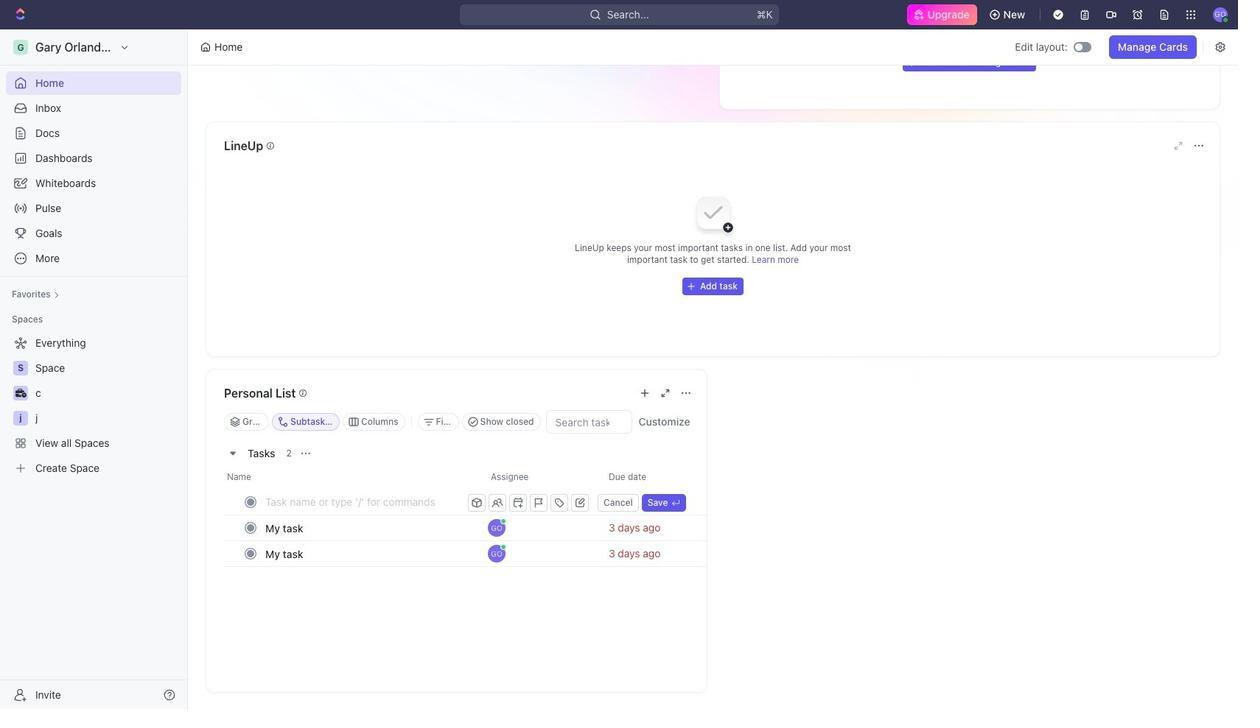 Task type: vqa. For each thing, say whether or not it's contained in the screenshot.
the left as
no



Task type: describe. For each thing, give the bounding box(es) containing it.
sidebar navigation
[[0, 29, 191, 710]]

Task name or type '/' for commands text field
[[265, 490, 465, 514]]

j, , element
[[13, 411, 28, 426]]

business time image
[[15, 389, 26, 398]]



Task type: locate. For each thing, give the bounding box(es) containing it.
tree
[[6, 332, 181, 481]]

space, , element
[[13, 361, 28, 376]]

Search tasks... text field
[[547, 411, 631, 433]]

gary orlando's workspace, , element
[[13, 40, 28, 55]]

tree inside sidebar navigation
[[6, 332, 181, 481]]



